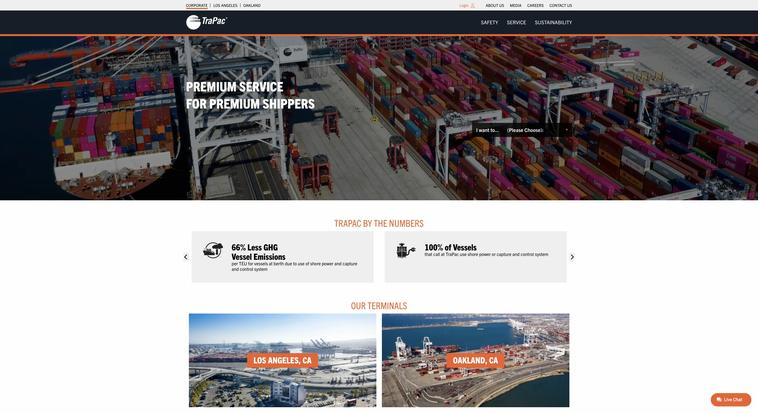 Task type: locate. For each thing, give the bounding box(es) containing it.
ghg
[[264, 242, 278, 253]]

us
[[500, 3, 505, 8], [568, 3, 573, 8]]

1 horizontal spatial at
[[441, 252, 445, 257]]

and
[[513, 252, 520, 257], [335, 261, 342, 267], [232, 267, 239, 272]]

sustainability
[[536, 19, 573, 25]]

to...
[[491, 127, 500, 133]]

1 vertical spatial capture
[[343, 261, 358, 267]]

for
[[186, 95, 207, 112]]

0 vertical spatial system
[[535, 252, 549, 257]]

los
[[214, 3, 220, 8]]

capture
[[497, 252, 512, 257], [343, 261, 358, 267]]

use
[[460, 252, 467, 257], [298, 261, 305, 267]]

use right to on the left bottom
[[298, 261, 305, 267]]

media
[[510, 3, 522, 8]]

main content containing trapac by the numbers
[[181, 217, 578, 414]]

at left berth
[[269, 261, 273, 267]]

1 horizontal spatial use
[[460, 252, 467, 257]]

1 vertical spatial service
[[239, 78, 284, 94]]

0 horizontal spatial service
[[239, 78, 284, 94]]

0 horizontal spatial control
[[240, 267, 253, 272]]

contact us
[[550, 3, 573, 8]]

shore
[[468, 252, 479, 257], [310, 261, 321, 267]]

sustainability link
[[531, 17, 577, 28]]

i
[[477, 127, 478, 133]]

at inside 66% less ghg vessel emissions per teu for vessels at berth due to use of shore power and capture and control system
[[269, 261, 273, 267]]

about
[[486, 3, 499, 8]]

0 vertical spatial service
[[508, 19, 527, 25]]

us right about
[[500, 3, 505, 8]]

1 vertical spatial use
[[298, 261, 305, 267]]

angeles
[[221, 3, 238, 8]]

1 vertical spatial system
[[254, 267, 268, 272]]

0 vertical spatial power
[[480, 252, 491, 257]]

0 horizontal spatial power
[[322, 261, 334, 267]]

0 horizontal spatial capture
[[343, 261, 358, 267]]

1 horizontal spatial control
[[521, 252, 534, 257]]

call
[[434, 252, 440, 257]]

the
[[374, 217, 388, 229]]

at inside 100% of vessels that call at trapac use shore power or capture and control system
[[441, 252, 445, 257]]

0 horizontal spatial us
[[500, 3, 505, 8]]

menu bar
[[483, 1, 576, 9], [477, 17, 577, 28]]

1 vertical spatial control
[[240, 267, 253, 272]]

us right contact
[[568, 3, 573, 8]]

0 horizontal spatial use
[[298, 261, 305, 267]]

1 horizontal spatial and
[[335, 261, 342, 267]]

of right to on the left bottom
[[306, 261, 309, 267]]

corporate
[[186, 3, 208, 8]]

main content
[[181, 217, 578, 414]]

capture inside 66% less ghg vessel emissions per teu for vessels at berth due to use of shore power and capture and control system
[[343, 261, 358, 267]]

shore right to on the left bottom
[[310, 261, 321, 267]]

1 vertical spatial of
[[306, 261, 309, 267]]

of
[[445, 242, 452, 253], [306, 261, 309, 267]]

1 horizontal spatial capture
[[497, 252, 512, 257]]

control
[[521, 252, 534, 257], [240, 267, 253, 272]]

100% of vessels that call at trapac use shore power or capture and control system
[[425, 242, 549, 257]]

1 horizontal spatial of
[[445, 242, 452, 253]]

1 horizontal spatial service
[[508, 19, 527, 25]]

service link
[[503, 17, 531, 28]]

system inside 100% of vessels that call at trapac use shore power or capture and control system
[[535, 252, 549, 257]]

shore right trapac
[[468, 252, 479, 257]]

contact
[[550, 3, 567, 8]]

0 horizontal spatial shore
[[310, 261, 321, 267]]

about us
[[486, 3, 505, 8]]

1 horizontal spatial solid image
[[570, 253, 576, 262]]

premium
[[186, 78, 237, 94], [210, 95, 260, 112]]

service
[[508, 19, 527, 25], [239, 78, 284, 94]]

0 vertical spatial use
[[460, 252, 467, 257]]

1 horizontal spatial system
[[535, 252, 549, 257]]

safety link
[[477, 17, 503, 28]]

at
[[441, 252, 445, 257], [269, 261, 273, 267]]

0 vertical spatial menu bar
[[483, 1, 576, 9]]

power
[[480, 252, 491, 257], [322, 261, 334, 267]]

0 vertical spatial of
[[445, 242, 452, 253]]

0 vertical spatial control
[[521, 252, 534, 257]]

less
[[248, 242, 262, 253]]

for
[[248, 261, 253, 267]]

0 horizontal spatial of
[[306, 261, 309, 267]]

media link
[[510, 1, 522, 9]]

1 us from the left
[[500, 3, 505, 8]]

by
[[363, 217, 373, 229]]

0 vertical spatial at
[[441, 252, 445, 257]]

shippers
[[263, 95, 315, 112]]

0 horizontal spatial solid image
[[183, 253, 189, 262]]

2 horizontal spatial and
[[513, 252, 520, 257]]

emissions
[[254, 251, 286, 262]]

0 horizontal spatial system
[[254, 267, 268, 272]]

los angeles
[[214, 3, 238, 8]]

capture inside 100% of vessels that call at trapac use shore power or capture and control system
[[497, 252, 512, 257]]

1 vertical spatial power
[[322, 261, 334, 267]]

0 vertical spatial capture
[[497, 252, 512, 257]]

use right trapac
[[460, 252, 467, 257]]

trapac
[[446, 252, 459, 257]]

1 vertical spatial menu bar
[[477, 17, 577, 28]]

2 us from the left
[[568, 3, 573, 8]]

menu bar down careers
[[477, 17, 577, 28]]

66% less ghg vessel emissions per teu for vessels at berth due to use of shore power and capture and control system
[[232, 242, 358, 272]]

menu bar up service link
[[483, 1, 576, 9]]

0 horizontal spatial at
[[269, 261, 273, 267]]

oakland link
[[244, 1, 261, 9]]

1 horizontal spatial shore
[[468, 252, 479, 257]]

1 horizontal spatial us
[[568, 3, 573, 8]]

1 vertical spatial at
[[269, 261, 273, 267]]

1 horizontal spatial power
[[480, 252, 491, 257]]

1 vertical spatial shore
[[310, 261, 321, 267]]

of right call
[[445, 242, 452, 253]]

system
[[535, 252, 549, 257], [254, 267, 268, 272]]

0 vertical spatial shore
[[468, 252, 479, 257]]

100%
[[425, 242, 443, 253]]

solid image
[[183, 253, 189, 262], [570, 253, 576, 262]]

per
[[232, 261, 238, 267]]

at right call
[[441, 252, 445, 257]]



Task type: describe. For each thing, give the bounding box(es) containing it.
corporate link
[[186, 1, 208, 9]]

want
[[479, 127, 490, 133]]

vessel
[[232, 251, 252, 262]]

i want to...
[[477, 127, 500, 133]]

terminals
[[368, 300, 407, 312]]

about us link
[[486, 1, 505, 9]]

control inside 100% of vessels that call at trapac use shore power or capture and control system
[[521, 252, 534, 257]]

corporate image
[[186, 15, 228, 30]]

light image
[[471, 3, 475, 8]]

use inside 66% less ghg vessel emissions per teu for vessels at berth due to use of shore power and capture and control system
[[298, 261, 305, 267]]

login link
[[460, 3, 469, 8]]

numbers
[[389, 217, 424, 229]]

vessels
[[254, 261, 268, 267]]

vessels
[[453, 242, 477, 253]]

berth
[[274, 261, 284, 267]]

oakland
[[244, 3, 261, 8]]

and inside 100% of vessels that call at trapac use shore power or capture and control system
[[513, 252, 520, 257]]

0 horizontal spatial and
[[232, 267, 239, 272]]

our
[[351, 300, 366, 312]]

2 solid image from the left
[[570, 253, 576, 262]]

control inside 66% less ghg vessel emissions per teu for vessels at berth due to use of shore power and capture and control system
[[240, 267, 253, 272]]

due
[[285, 261, 292, 267]]

our terminals
[[351, 300, 407, 312]]

66%
[[232, 242, 246, 253]]

trapac by the numbers
[[335, 217, 424, 229]]

login
[[460, 3, 469, 8]]

1 vertical spatial premium
[[210, 95, 260, 112]]

0 vertical spatial premium
[[186, 78, 237, 94]]

contact us link
[[550, 1, 573, 9]]

safety
[[482, 19, 499, 25]]

us for about us
[[500, 3, 505, 8]]

premium service for premium shippers
[[186, 78, 315, 112]]

shore inside 100% of vessels that call at trapac use shore power or capture and control system
[[468, 252, 479, 257]]

teu
[[239, 261, 247, 267]]

shore inside 66% less ghg vessel emissions per teu for vessels at berth due to use of shore power and capture and control system
[[310, 261, 321, 267]]

or
[[492, 252, 496, 257]]

power inside 66% less ghg vessel emissions per teu for vessels at berth due to use of shore power and capture and control system
[[322, 261, 334, 267]]

menu bar containing about us
[[483, 1, 576, 9]]

use inside 100% of vessels that call at trapac use shore power or capture and control system
[[460, 252, 467, 257]]

of inside 100% of vessels that call at trapac use shore power or capture and control system
[[445, 242, 452, 253]]

los angeles link
[[214, 1, 238, 9]]

menu bar containing safety
[[477, 17, 577, 28]]

us for contact us
[[568, 3, 573, 8]]

service inside menu bar
[[508, 19, 527, 25]]

careers
[[528, 3, 544, 8]]

trapac
[[335, 217, 362, 229]]

system inside 66% less ghg vessel emissions per teu for vessels at berth due to use of shore power and capture and control system
[[254, 267, 268, 272]]

of inside 66% less ghg vessel emissions per teu for vessels at berth due to use of shore power and capture and control system
[[306, 261, 309, 267]]

to
[[293, 261, 297, 267]]

power inside 100% of vessels that call at trapac use shore power or capture and control system
[[480, 252, 491, 257]]

that
[[425, 252, 433, 257]]

service inside premium service for premium shippers
[[239, 78, 284, 94]]

careers link
[[528, 1, 544, 9]]

1 solid image from the left
[[183, 253, 189, 262]]



Task type: vqa. For each thing, say whether or not it's contained in the screenshot.
first "solid" "icon" from left
yes



